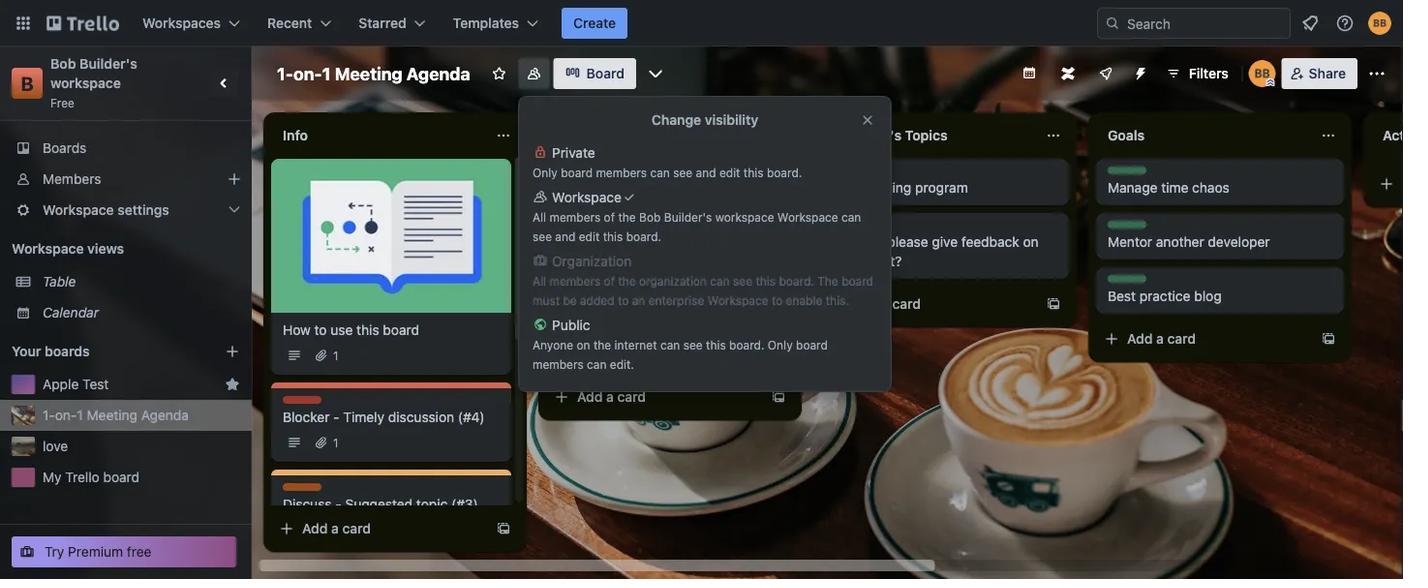 Task type: describe. For each thing, give the bounding box(es) containing it.
changes.
[[679, 346, 736, 362]]

switch to… image
[[14, 14, 33, 33]]

0 vertical spatial edit
[[720, 166, 740, 179]]

workspace for workspace
[[552, 189, 622, 205]]

for
[[692, 253, 710, 269]]

edit inside all members of the bob builder's workspace workspace can see and edit this board.
[[579, 230, 600, 243]]

color: orange, title: "discuss" element for i've
[[558, 240, 602, 255]]

discuss can you please give feedback on the report?
[[833, 222, 1039, 269]]

show menu image
[[1368, 64, 1387, 83]]

starred
[[359, 15, 406, 31]]

please
[[888, 234, 928, 250]]

we up some
[[599, 327, 617, 343]]

x,
[[691, 180, 704, 196]]

chaos
[[1192, 180, 1230, 196]]

add a card button for my
[[546, 382, 763, 413]]

settings
[[117, 202, 169, 218]]

open information menu image
[[1336, 14, 1355, 33]]

starred button
[[347, 8, 437, 39]]

timely
[[343, 409, 385, 425]]

add a card for another
[[1127, 331, 1196, 347]]

board inside all members of the organization can see this board. the board must be added to an enterprise workspace to enable this.
[[842, 274, 874, 288]]

improve
[[647, 327, 697, 343]]

apple
[[43, 376, 79, 392]]

next
[[737, 253, 764, 269]]

this right use
[[357, 322, 379, 338]]

on- inside text field
[[293, 63, 322, 84]]

Info text field
[[271, 120, 484, 151]]

test
[[82, 376, 109, 392]]

customize views image
[[646, 64, 665, 83]]

time
[[1162, 180, 1189, 196]]

1 vertical spatial on-
[[55, 407, 77, 423]]

members inside anyone on the internet can see this board. only board members can edit.
[[533, 357, 584, 371]]

workspace inside bob builder's workspace free
[[50, 75, 121, 91]]

bob builder's workspace free
[[50, 56, 141, 109]]

anyone on the internet can see this board. only board members can edit.
[[533, 338, 828, 371]]

add for i've drafted my goals for the next few months. any feedback?
[[577, 389, 603, 405]]

mentor another developer link
[[1108, 232, 1333, 252]]

1-on-1 meeting agenda inside text field
[[277, 63, 470, 84]]

all for workspace
[[533, 210, 546, 224]]

color: green, title: "goal" element for mentor
[[1108, 221, 1147, 235]]

blocker for the
[[558, 168, 600, 181]]

give
[[932, 234, 958, 250]]

goal for mentor
[[1108, 222, 1133, 235]]

of for organization
[[604, 274, 615, 288]]

goal manage time chaos
[[1108, 168, 1230, 196]]

free
[[50, 96, 75, 109]]

templates button
[[441, 8, 550, 39]]

free
[[127, 544, 152, 560]]

add a card for you
[[852, 296, 921, 312]]

builder's inside bob builder's workspace free
[[80, 56, 137, 72]]

the inside all members of the organization can see this board. the board must be added to an enterprise workspace to enable this.
[[818, 274, 839, 288]]

practice
[[1140, 288, 1191, 304]]

discuss for discuss
[[283, 484, 327, 498]]

use
[[331, 322, 353, 338]]

card for drafted
[[617, 389, 646, 405]]

all members of the bob builder's workspace workspace can see and edit this board.
[[533, 210, 861, 243]]

Manager's Topics text field
[[821, 120, 1034, 151]]

add a card button for developer
[[1096, 323, 1313, 354]]

board link
[[554, 58, 636, 89]]

manage
[[1108, 180, 1158, 196]]

color: orange, title: "discuss" element for can
[[833, 221, 877, 235]]

drafted
[[583, 253, 629, 269]]

blocker - timely discussion (#4) link
[[283, 408, 500, 427]]

new training program link
[[833, 178, 1058, 198]]

views
[[87, 241, 124, 257]]

close popover image
[[860, 112, 876, 128]]

this inside anyone on the internet can see this board. only board members can edit.
[[706, 338, 726, 352]]

change visibility
[[652, 112, 759, 128]]

0 horizontal spatial to
[[314, 322, 327, 338]]

discuss for can
[[833, 222, 877, 235]]

color: orange, title: "discuss" element for i
[[558, 314, 602, 328]]

(#4)
[[458, 409, 485, 425]]

templates
[[453, 15, 519, 31]]

make
[[558, 346, 591, 362]]

apple test link
[[43, 375, 217, 394]]

organization
[[639, 274, 707, 288]]

manager's topics
[[833, 127, 948, 143]]

how to use this board link
[[283, 321, 500, 340]]

visibility
[[705, 112, 759, 128]]

recent button
[[256, 8, 343, 39]]

of for workspace
[[604, 210, 615, 224]]

the inside all members of the organization can see this board. the board must be added to an enterprise workspace to enable this.
[[618, 274, 636, 288]]

goal for manage
[[1108, 168, 1133, 181]]

months.
[[584, 273, 635, 289]]

a down discuss discuss - suggested topic (#3) on the left bottom of the page
[[331, 521, 339, 537]]

0 horizontal spatial meeting
[[87, 407, 137, 423]]

feedback?
[[666, 273, 731, 289]]

goals
[[655, 253, 689, 269]]

create button
[[562, 8, 628, 39]]

public
[[552, 317, 590, 333]]

be
[[563, 293, 577, 307]]

can inside all members of the organization can see this board. the board must be added to an enterprise workspace to enable this.
[[710, 274, 730, 288]]

search image
[[1105, 15, 1121, 31]]

how
[[283, 322, 311, 338]]

automation image
[[1125, 58, 1152, 85]]

add a card down suggested
[[302, 521, 371, 537]]

star or unstar board image
[[492, 66, 507, 81]]

i
[[558, 327, 561, 343]]

1 down apple test
[[77, 407, 83, 423]]

board. inside all members of the bob builder's workspace workspace can see and edit this board.
[[626, 230, 662, 243]]

blocker for blocker
[[283, 397, 325, 411]]

color: green, title: "goal" element for manage
[[1108, 167, 1147, 181]]

board. inside anyone on the internet can see this board. only board members can edit.
[[729, 338, 765, 352]]

feedback
[[962, 234, 1020, 250]]

color: red, title: "blocker" element for the team is stuck on x, how can we move forward?
[[558, 167, 600, 181]]

table
[[43, 274, 76, 290]]

workspace inside all members of the organization can see this board. the board must be added to an enterprise workspace to enable this.
[[708, 293, 769, 307]]

info
[[283, 127, 308, 143]]

color: green, title: "goal" element for best
[[1108, 275, 1147, 290]]

trello
[[65, 469, 100, 485]]

create from template… image for manager's topics
[[1046, 296, 1062, 312]]

discuss discuss - suggested topic (#3)
[[283, 484, 478, 512]]

try premium free
[[45, 544, 152, 560]]

and inside all members of the bob builder's workspace workspace can see and edit this board.
[[555, 230, 576, 243]]

is
[[620, 180, 631, 196]]

1 down blocker blocker - timely discussion (#4)
[[333, 436, 339, 449]]

mentor
[[1108, 234, 1153, 250]]

the inside discuss i've drafted my goals for the next few months. any feedback?
[[713, 253, 734, 269]]

1 down use
[[333, 349, 339, 362]]

Act text field
[[1371, 120, 1403, 151]]

add board image
[[225, 344, 240, 359]]

any
[[638, 273, 662, 289]]

discuss i've drafted my goals for the next few months. any feedback?
[[558, 241, 764, 289]]

2 horizontal spatial to
[[772, 293, 783, 307]]

the inside 'discuss can you please give feedback on the report?'
[[833, 253, 853, 269]]

discuss i think we can improve velocity if we make some tooling changes.
[[558, 315, 782, 362]]

- for suggested
[[335, 496, 342, 512]]

this.
[[826, 293, 849, 307]]

see inside all members of the bob builder's workspace workspace can see and edit this board.
[[533, 230, 552, 243]]

enterprise
[[649, 293, 704, 307]]

workspaces button
[[131, 8, 252, 39]]

Board name text field
[[267, 58, 480, 89]]

board. inside all members of the organization can see this board. the board must be added to an enterprise workspace to enable this.
[[779, 274, 814, 288]]

suggested
[[345, 496, 413, 512]]

workspace for workspace views
[[12, 241, 84, 257]]

create from template… image for i think we can improve velocity if we make some tooling changes.
[[771, 389, 786, 405]]



Task type: locate. For each thing, give the bounding box(es) containing it.
new
[[833, 180, 861, 196]]

0 vertical spatial only
[[533, 166, 558, 179]]

0 horizontal spatial 1-on-1 meeting agenda
[[43, 407, 189, 423]]

edit up the organization
[[579, 230, 600, 243]]

starred icon image
[[225, 377, 240, 392]]

meeting
[[335, 63, 403, 84], [87, 407, 137, 423]]

1-on-1 meeting agenda down apple test link
[[43, 407, 189, 423]]

1 down recent popup button
[[322, 63, 331, 84]]

1 vertical spatial agenda
[[141, 407, 189, 423]]

the down can
[[833, 253, 853, 269]]

0 horizontal spatial on-
[[55, 407, 77, 423]]

0 vertical spatial meeting
[[335, 63, 403, 84]]

of inside all members of the organization can see this board. the board must be added to an enterprise workspace to enable this.
[[604, 274, 615, 288]]

0 horizontal spatial only
[[533, 166, 558, 179]]

1 vertical spatial workspace
[[715, 210, 774, 224]]

board.
[[767, 166, 802, 179], [626, 230, 662, 243], [779, 274, 814, 288], [729, 338, 765, 352]]

how
[[708, 180, 734, 196]]

card down suggested
[[342, 521, 371, 537]]

share
[[1309, 65, 1346, 81]]

1- up the love
[[43, 407, 55, 423]]

color: red, title: "blocker" element left 'timely'
[[283, 396, 325, 411]]

1 vertical spatial create from template… image
[[771, 389, 786, 405]]

1 vertical spatial -
[[335, 496, 342, 512]]

i've drafted my goals for the next few months. any feedback? link
[[558, 252, 783, 291]]

- inside blocker blocker - timely discussion (#4)
[[333, 409, 340, 425]]

on- down recent popup button
[[293, 63, 322, 84]]

love
[[43, 438, 68, 454]]

bob builder (bobbuilder40) image inside the primary element
[[1369, 12, 1392, 35]]

1-on-1 meeting agenda link
[[43, 406, 240, 425]]

builder's inside all members of the bob builder's workspace workspace can see and edit this board.
[[664, 210, 712, 224]]

discuss for i've
[[558, 241, 602, 255]]

1 vertical spatial 1-
[[43, 407, 55, 423]]

1-on-1 meeting agenda down starred
[[277, 63, 470, 84]]

1- down recent
[[277, 63, 293, 84]]

discuss inside discuss i think we can improve velocity if we make some tooling changes.
[[558, 315, 602, 328]]

card down edit.
[[617, 389, 646, 405]]

members
[[43, 171, 101, 187]]

0 horizontal spatial bob
[[50, 56, 76, 72]]

all left "move"
[[533, 210, 546, 224]]

1 horizontal spatial to
[[618, 293, 629, 307]]

topic
[[416, 496, 448, 512]]

1 vertical spatial color: red, title: "blocker" element
[[283, 396, 325, 411]]

to left enable
[[772, 293, 783, 307]]

workspace settings
[[43, 202, 169, 218]]

0 vertical spatial the
[[558, 180, 582, 196]]

workspace up free at left top
[[50, 75, 121, 91]]

program
[[915, 180, 968, 196]]

members up is
[[596, 166, 647, 179]]

1 vertical spatial builder's
[[664, 210, 712, 224]]

and up x,
[[696, 166, 716, 179]]

1 horizontal spatial on-
[[293, 63, 322, 84]]

organization
[[552, 253, 632, 269]]

the up "move"
[[558, 180, 582, 196]]

goal down the manage
[[1108, 222, 1133, 235]]

1 horizontal spatial and
[[696, 166, 716, 179]]

1 horizontal spatial create from template… image
[[1046, 296, 1062, 312]]

my trello board link
[[43, 468, 240, 487]]

all inside all members of the organization can see this board. the board must be added to an enterprise workspace to enable this.
[[533, 274, 546, 288]]

this up drafted at the top left of page
[[603, 230, 623, 243]]

1 horizontal spatial only
[[768, 338, 793, 352]]

0 vertical spatial builder's
[[80, 56, 137, 72]]

bob builder (bobbuilder40) image right filters on the right
[[1249, 60, 1276, 87]]

blocker inside blocker the team is stuck on x, how can we move forward?
[[558, 168, 600, 181]]

table link
[[43, 272, 240, 292]]

color: green, title: "goal" element down the manage
[[1108, 221, 1147, 235]]

all for organization
[[533, 274, 546, 288]]

on- down apple
[[55, 407, 77, 423]]

goal inside 'goal manage time chaos'
[[1108, 168, 1133, 181]]

1 all from the top
[[533, 210, 546, 224]]

this inside all members of the organization can see this board. the board must be added to an enterprise workspace to enable this.
[[756, 274, 776, 288]]

boards
[[43, 140, 87, 156]]

board down enable
[[796, 338, 828, 352]]

can you please give feedback on the report? link
[[833, 232, 1058, 271]]

0 horizontal spatial workspace
[[50, 75, 121, 91]]

0 vertical spatial 1-
[[277, 63, 293, 84]]

workspace settings button
[[0, 195, 252, 226]]

boards
[[45, 343, 90, 359]]

0 vertical spatial on
[[672, 180, 688, 196]]

this inside all members of the bob builder's workspace workspace can see and edit this board.
[[603, 230, 623, 243]]

color: green, title: "goal" element
[[1108, 167, 1147, 181], [1108, 221, 1147, 235], [1108, 275, 1147, 290]]

0 horizontal spatial on
[[577, 338, 590, 352]]

to
[[618, 293, 629, 307], [772, 293, 783, 307], [314, 322, 327, 338]]

1 horizontal spatial the
[[818, 274, 839, 288]]

1 horizontal spatial edit
[[720, 166, 740, 179]]

1 horizontal spatial meeting
[[335, 63, 403, 84]]

you
[[861, 234, 884, 250]]

the right for
[[713, 253, 734, 269]]

on-
[[293, 63, 322, 84], [55, 407, 77, 423]]

color: green, title: "goal" element down goals
[[1108, 167, 1147, 181]]

add a card for drafted
[[577, 389, 646, 405]]

board down private in the top left of the page
[[561, 166, 593, 179]]

board inside how to use this board link
[[383, 322, 419, 338]]

agenda up love link
[[141, 407, 189, 423]]

a down report?
[[881, 296, 889, 312]]

power ups image
[[1098, 66, 1114, 81]]

a for you
[[881, 296, 889, 312]]

how to use this board
[[283, 322, 419, 338]]

1 horizontal spatial builder's
[[664, 210, 712, 224]]

training
[[864, 180, 912, 196]]

1 horizontal spatial on
[[672, 180, 688, 196]]

only down private in the top left of the page
[[533, 166, 558, 179]]

create from template… image for best practice blog
[[1321, 331, 1337, 347]]

on inside blocker the team is stuck on x, how can we move forward?
[[672, 180, 688, 196]]

2 vertical spatial goal
[[1108, 276, 1133, 290]]

1 inside text field
[[322, 63, 331, 84]]

goal best practice blog
[[1108, 276, 1222, 304]]

1 horizontal spatial bob builder (bobbuilder40) image
[[1369, 12, 1392, 35]]

a for drafted
[[606, 389, 614, 405]]

some
[[595, 346, 629, 362]]

1 vertical spatial color: green, title: "goal" element
[[1108, 221, 1147, 235]]

all inside all members of the bob builder's workspace workspace can see and edit this board.
[[533, 210, 546, 224]]

0 horizontal spatial 1-
[[43, 407, 55, 423]]

1 horizontal spatial color: red, title: "blocker" element
[[558, 167, 600, 181]]

blocker blocker - timely discussion (#4)
[[283, 397, 485, 425]]

of
[[604, 210, 615, 224], [604, 274, 615, 288]]

members down team
[[550, 210, 601, 224]]

add right this.
[[852, 296, 878, 312]]

agenda left 'star or unstar board' icon
[[407, 63, 470, 84]]

discuss - suggested topic (#3) link
[[283, 495, 500, 514]]

color: red, title: "blocker" element for blocker - timely discussion (#4)
[[283, 396, 325, 411]]

filters
[[1189, 65, 1229, 81]]

0 horizontal spatial the
[[558, 180, 582, 196]]

of inside all members of the bob builder's workspace workspace can see and edit this board.
[[604, 210, 615, 224]]

card for another
[[1168, 331, 1196, 347]]

bob
[[50, 56, 76, 72], [639, 210, 661, 224]]

goal inside goal best practice blog
[[1108, 276, 1133, 290]]

1 horizontal spatial 1-on-1 meeting agenda
[[277, 63, 470, 84]]

board
[[587, 65, 625, 81]]

1 horizontal spatial create from template… image
[[1321, 331, 1337, 347]]

workspace inside all members of the bob builder's workspace workspace can see and edit this board.
[[778, 210, 838, 224]]

0 horizontal spatial and
[[555, 230, 576, 243]]

bob up free at left top
[[50, 56, 76, 72]]

on left x,
[[672, 180, 688, 196]]

create
[[573, 15, 616, 31]]

my trello board
[[43, 469, 140, 485]]

of down team
[[604, 210, 615, 224]]

goal down the mentor
[[1108, 276, 1133, 290]]

the team is stuck on x, how can we move forward? link
[[558, 178, 783, 217]]

a down 'practice'
[[1157, 331, 1164, 347]]

meeting down starred
[[335, 63, 403, 84]]

we right how in the top right of the page
[[764, 180, 781, 196]]

color: orange, title: "discuss" element up few
[[558, 240, 602, 255]]

workspace inside dropdown button
[[43, 202, 114, 218]]

goal inside goal mentor another developer
[[1108, 222, 1133, 235]]

workspace inside all members of the bob builder's workspace workspace can see and edit this board.
[[715, 210, 774, 224]]

members down "anyone"
[[533, 357, 584, 371]]

0 vertical spatial all
[[533, 210, 546, 224]]

goals
[[1108, 127, 1145, 143]]

bob builder (bobbuilder40) image right open information menu image
[[1369, 12, 1392, 35]]

think
[[565, 327, 596, 343]]

add a card button down tooling
[[546, 382, 763, 413]]

can inside discuss i think we can improve velocity if we make some tooling changes.
[[621, 327, 643, 343]]

0 horizontal spatial create from template… image
[[496, 521, 511, 537]]

add a card button down can you please give feedback on the report? link
[[821, 289, 1038, 320]]

0 vertical spatial bob builder (bobbuilder40) image
[[1369, 12, 1392, 35]]

the
[[558, 180, 582, 196], [818, 274, 839, 288]]

- left 'timely'
[[333, 409, 340, 425]]

3 goal from the top
[[1108, 276, 1133, 290]]

edit.
[[610, 357, 634, 371]]

the inside blocker the team is stuck on x, how can we move forward?
[[558, 180, 582, 196]]

report?
[[857, 253, 902, 269]]

if
[[753, 327, 761, 343]]

0 vertical spatial 1-on-1 meeting agenda
[[277, 63, 470, 84]]

calendar power-up image
[[1022, 65, 1037, 80]]

0 vertical spatial bob
[[50, 56, 76, 72]]

back to home image
[[46, 8, 119, 39]]

1 vertical spatial the
[[818, 274, 839, 288]]

my
[[43, 469, 62, 485]]

edit up how in the top right of the page
[[720, 166, 740, 179]]

to left use
[[314, 322, 327, 338]]

2 of from the top
[[604, 274, 615, 288]]

discussion
[[388, 409, 454, 425]]

topics
[[905, 127, 948, 143]]

card down report?
[[893, 296, 921, 312]]

velocity
[[701, 327, 749, 343]]

add a card down 'practice'
[[1127, 331, 1196, 347]]

tooling
[[633, 346, 676, 362]]

1 vertical spatial only
[[768, 338, 793, 352]]

2 goal from the top
[[1108, 222, 1133, 235]]

1 vertical spatial all
[[533, 274, 546, 288]]

add a card button
[[821, 289, 1038, 320], [1096, 323, 1313, 354], [546, 382, 763, 413], [271, 513, 488, 544]]

add for mentor another developer
[[1127, 331, 1153, 347]]

filters button
[[1160, 58, 1235, 89]]

add a card
[[852, 296, 921, 312], [1127, 331, 1196, 347], [577, 389, 646, 405], [302, 521, 371, 537]]

create from template… image
[[1046, 296, 1062, 312], [496, 521, 511, 537]]

manager's
[[833, 127, 902, 143]]

0 vertical spatial color: green, title: "goal" element
[[1108, 167, 1147, 181]]

goal
[[1108, 168, 1133, 181], [1108, 222, 1133, 235], [1108, 276, 1133, 290]]

members inside all members of the bob builder's workspace workspace can see and edit this board.
[[550, 210, 601, 224]]

0 vertical spatial goal
[[1108, 168, 1133, 181]]

board up this.
[[842, 274, 874, 288]]

Goals text field
[[1096, 120, 1309, 151]]

on inside 'discuss can you please give feedback on the report?'
[[1023, 234, 1039, 250]]

the down is
[[618, 210, 636, 224]]

all members of the organization can see this board. the board must be added to an enterprise workspace to enable this.
[[533, 274, 874, 307]]

color: orange, title: "discuss" element left suggested
[[283, 483, 327, 498]]

the inside anyone on the internet can see this board. only board members can edit.
[[594, 338, 611, 352]]

see inside anyone on the internet can see this board. only board members can edit.
[[683, 338, 703, 352]]

1 of from the top
[[604, 210, 615, 224]]

Search field
[[1121, 9, 1290, 38]]

the inside all members of the bob builder's workspace workspace can see and edit this board.
[[618, 210, 636, 224]]

workspace up 'table'
[[12, 241, 84, 257]]

0 horizontal spatial edit
[[579, 230, 600, 243]]

3 color: green, title: "goal" element from the top
[[1108, 275, 1147, 290]]

can inside blocker the team is stuck on x, how can we move forward?
[[737, 180, 760, 196]]

0 notifications image
[[1299, 12, 1322, 35]]

1-on-1 meeting agenda
[[277, 63, 470, 84], [43, 407, 189, 423]]

- for timely
[[333, 409, 340, 425]]

1- inside text field
[[277, 63, 293, 84]]

board right use
[[383, 322, 419, 338]]

stuck
[[634, 180, 668, 196]]

i've
[[558, 253, 580, 269]]

create from template… image
[[1321, 331, 1337, 347], [771, 389, 786, 405]]

1 vertical spatial edit
[[579, 230, 600, 243]]

a down edit.
[[606, 389, 614, 405]]

calendar link
[[43, 303, 240, 323]]

the up edit.
[[594, 338, 611, 352]]

2 all from the top
[[533, 274, 546, 288]]

members up be
[[550, 274, 601, 288]]

color: orange, title: "discuss" element down be
[[558, 314, 602, 328]]

primary element
[[0, 0, 1403, 46]]

workspace navigation collapse icon image
[[211, 70, 238, 97]]

goal down goals
[[1108, 168, 1133, 181]]

internet
[[615, 338, 657, 352]]

1 horizontal spatial bob
[[639, 210, 661, 224]]

workspace visible image
[[527, 66, 542, 81]]

board down love link
[[103, 469, 140, 485]]

add for can you please give feedback on the report?
[[852, 296, 878, 312]]

color: red, title: "blocker" element
[[558, 167, 600, 181], [283, 396, 325, 411]]

0 vertical spatial workspace
[[50, 75, 121, 91]]

on right feedback
[[1023, 234, 1039, 250]]

add a card button down suggested
[[271, 513, 488, 544]]

card for you
[[893, 296, 921, 312]]

edit
[[720, 166, 740, 179], [579, 230, 600, 243]]

private
[[552, 145, 595, 161]]

workspace down members
[[43, 202, 114, 218]]

- inside discuss discuss - suggested topic (#3)
[[335, 496, 342, 512]]

this down next on the top of the page
[[756, 274, 776, 288]]

and
[[696, 166, 716, 179], [555, 230, 576, 243]]

can inside all members of the bob builder's workspace workspace can see and edit this board.
[[842, 210, 861, 224]]

this down visibility
[[744, 166, 764, 179]]

2 horizontal spatial on
[[1023, 234, 1039, 250]]

workspace up can
[[778, 210, 838, 224]]

add a card button down blog
[[1096, 323, 1313, 354]]

forward?
[[595, 199, 650, 215]]

- left suggested
[[335, 496, 342, 512]]

bob inside bob builder's workspace free
[[50, 56, 76, 72]]

board inside anyone on the internet can see this board. only board members can edit.
[[796, 338, 828, 352]]

builder's
[[80, 56, 137, 72], [664, 210, 712, 224]]

meeting inside text field
[[335, 63, 403, 84]]

1 horizontal spatial workspace
[[715, 210, 774, 224]]

0 vertical spatial on-
[[293, 63, 322, 84]]

1-
[[277, 63, 293, 84], [43, 407, 55, 423]]

your boards with 4 items element
[[12, 340, 196, 363]]

try
[[45, 544, 64, 560]]

bob down stuck
[[639, 210, 661, 224]]

can
[[833, 234, 858, 250]]

1 vertical spatial of
[[604, 274, 615, 288]]

discuss inside 'discuss can you please give feedback on the report?'
[[833, 222, 877, 235]]

goal for best
[[1108, 276, 1133, 290]]

1 vertical spatial and
[[555, 230, 576, 243]]

0 horizontal spatial color: red, title: "blocker" element
[[283, 396, 325, 411]]

0 vertical spatial and
[[696, 166, 716, 179]]

all up must
[[533, 274, 546, 288]]

my
[[633, 253, 651, 269]]

color: red, title: "blocker" element down private in the top left of the page
[[558, 167, 600, 181]]

-
[[333, 409, 340, 425], [335, 496, 342, 512]]

this member is an admin of this board. image
[[1267, 78, 1275, 87]]

color: orange, title: "discuss" element for discuss
[[283, 483, 327, 498]]

1 vertical spatial meeting
[[87, 407, 137, 423]]

create from template… image for info
[[496, 521, 511, 537]]

best
[[1108, 288, 1136, 304]]

bob inside all members of the bob builder's workspace workspace can see and edit this board.
[[639, 210, 661, 224]]

add down discuss discuss - suggested topic (#3) on the left bottom of the page
[[302, 521, 328, 537]]

b
[[21, 72, 33, 94]]

0 vertical spatial -
[[333, 409, 340, 425]]

to left the an
[[618, 293, 629, 307]]

premium
[[68, 544, 123, 560]]

2 vertical spatial color: green, title: "goal" element
[[1108, 275, 1147, 290]]

your boards
[[12, 343, 90, 359]]

discuss for i
[[558, 315, 602, 328]]

0 horizontal spatial create from template… image
[[771, 389, 786, 405]]

1 vertical spatial 1-on-1 meeting agenda
[[43, 407, 189, 423]]

only right if
[[768, 338, 793, 352]]

add a card down edit.
[[577, 389, 646, 405]]

card down 'practice'
[[1168, 331, 1196, 347]]

add a card down report?
[[852, 296, 921, 312]]

the up the an
[[618, 274, 636, 288]]

this left if
[[706, 338, 726, 352]]

0 horizontal spatial agenda
[[141, 407, 189, 423]]

0 horizontal spatial bob builder (bobbuilder40) image
[[1249, 60, 1276, 87]]

0 vertical spatial create from template… image
[[1321, 331, 1337, 347]]

1 goal from the top
[[1108, 168, 1133, 181]]

add a card button for please
[[821, 289, 1038, 320]]

add down make
[[577, 389, 603, 405]]

blocker
[[558, 168, 600, 181], [283, 397, 325, 411], [283, 409, 330, 425]]

a for another
[[1157, 331, 1164, 347]]

of down drafted at the top left of page
[[604, 274, 615, 288]]

confluence icon image
[[1061, 67, 1075, 80]]

1 vertical spatial create from template… image
[[496, 521, 511, 537]]

workspace views
[[12, 241, 124, 257]]

manage time chaos link
[[1108, 178, 1333, 198]]

workspace down how in the top right of the page
[[715, 210, 774, 224]]

0 vertical spatial agenda
[[407, 63, 470, 84]]

1 vertical spatial goal
[[1108, 222, 1133, 235]]

0 vertical spatial create from template… image
[[1046, 296, 1062, 312]]

color: green, title: "goal" element down the mentor
[[1108, 275, 1147, 290]]

1 horizontal spatial agenda
[[407, 63, 470, 84]]

see inside all members of the organization can see this board. the board must be added to an enterprise workspace to enable this.
[[733, 274, 753, 288]]

discuss inside discuss i've drafted my goals for the next few months. any feedback?
[[558, 241, 602, 255]]

builder's down x,
[[664, 210, 712, 224]]

we right if
[[764, 327, 782, 343]]

blog
[[1194, 288, 1222, 304]]

0 horizontal spatial builder's
[[80, 56, 137, 72]]

color: orange, title: "discuss" element down the new
[[833, 221, 877, 235]]

and up i've
[[555, 230, 576, 243]]

1 horizontal spatial 1-
[[277, 63, 293, 84]]

the up this.
[[818, 274, 839, 288]]

new training program
[[833, 180, 968, 196]]

on down public
[[577, 338, 590, 352]]

add down the best
[[1127, 331, 1153, 347]]

workspace up the velocity
[[708, 293, 769, 307]]

board inside my trello board link
[[103, 469, 140, 485]]

developer
[[1208, 234, 1270, 250]]

meeting down test
[[87, 407, 137, 423]]

boards link
[[0, 133, 252, 164]]

we inside blocker the team is stuck on x, how can we move forward?
[[764, 180, 781, 196]]

1 vertical spatial on
[[1023, 234, 1039, 250]]

color: orange, title: "discuss" element
[[833, 221, 877, 235], [558, 240, 602, 255], [558, 314, 602, 328], [283, 483, 327, 498]]

workspace for workspace settings
[[43, 202, 114, 218]]

agenda inside text field
[[407, 63, 470, 84]]

1 vertical spatial bob
[[639, 210, 661, 224]]

1 color: green, title: "goal" element from the top
[[1108, 167, 1147, 181]]

discuss
[[833, 222, 877, 235], [558, 241, 602, 255], [558, 315, 602, 328], [283, 484, 327, 498], [283, 496, 332, 512]]

0 vertical spatial of
[[604, 210, 615, 224]]

1 vertical spatial bob builder (bobbuilder40) image
[[1249, 60, 1276, 87]]

0 vertical spatial color: red, title: "blocker" element
[[558, 167, 600, 181]]

blocker the team is stuck on x, how can we move forward?
[[558, 168, 781, 215]]

2 color: green, title: "goal" element from the top
[[1108, 221, 1147, 235]]

builder's down the back to home image
[[80, 56, 137, 72]]

bob builder (bobbuilder40) image
[[1369, 12, 1392, 35], [1249, 60, 1276, 87]]

on inside anyone on the internet can see this board. only board members can edit.
[[577, 338, 590, 352]]

move
[[558, 199, 592, 215]]

only inside anyone on the internet can see this board. only board members can edit.
[[768, 338, 793, 352]]

members link
[[0, 164, 252, 195]]

2 vertical spatial on
[[577, 338, 590, 352]]

members inside all members of the organization can see this board. the board must be added to an enterprise workspace to enable this.
[[550, 274, 601, 288]]



Task type: vqa. For each thing, say whether or not it's contained in the screenshot.
bottom the All
yes



